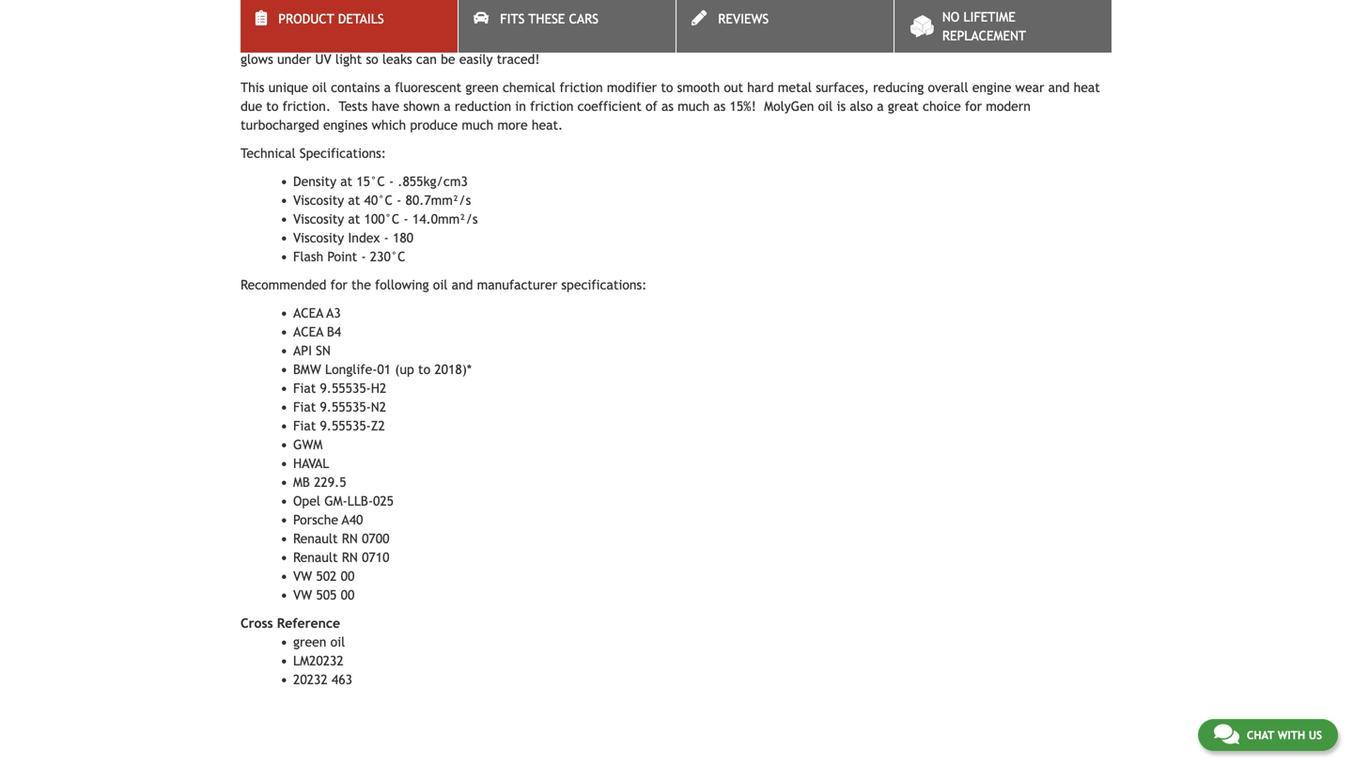 Task type: vqa. For each thing, say whether or not it's contained in the screenshot.
to
yes



Task type: locate. For each thing, give the bounding box(es) containing it.
2 this from the top
[[241, 80, 265, 95]]

9.55535- down n2
[[320, 419, 371, 434]]

reduced
[[896, 33, 944, 48]]

2 vertical spatial to
[[418, 362, 431, 377]]

fits
[[500, 11, 525, 26]]

much
[[678, 99, 710, 114], [462, 118, 494, 133]]

at up index
[[348, 212, 360, 227]]

due
[[241, 99, 262, 114]]

acea
[[293, 306, 323, 321], [293, 325, 323, 340]]

3 fiat from the top
[[293, 419, 316, 434]]

0 vertical spatial viscosity
[[293, 193, 344, 208]]

renault down porsche
[[293, 531, 338, 546]]

to left smooth
[[661, 80, 673, 95]]

1 vertical spatial this
[[241, 80, 265, 95]]

of up the so
[[364, 33, 376, 48]]

a up 'easily'
[[478, 33, 485, 48]]

of inside this new generation of oil is made with a quality synthetic base and includes a molecular friction modifier for reduced friction and wear.  it also glows under uv light so leaks can be easily traced!
[[364, 33, 376, 48]]

is inside the this unique oil contains a fluorescent green chemical friction modifier to smooth out hard metal surfaces, reducing overall engine wear and heat due to friction.  tests have shown a reduction in friction coefficient of as much as 15%!  molygen oil is also a great choice for modern turbocharged engines which produce much more heat.
[[837, 99, 846, 114]]

green
[[466, 80, 499, 95], [293, 635, 327, 650]]

for left the
[[331, 277, 348, 293]]

be
[[441, 52, 455, 67]]

0 horizontal spatial is
[[399, 33, 408, 48]]

at left 15°c
[[341, 174, 353, 189]]

0 vertical spatial with
[[448, 33, 474, 48]]

this
[[241, 33, 265, 48], [241, 80, 265, 95]]

0 horizontal spatial green
[[293, 635, 327, 650]]

1 horizontal spatial green
[[466, 80, 499, 95]]

2 vw from the top
[[293, 588, 312, 603]]

1 vertical spatial and
[[1049, 80, 1070, 95]]

0 vertical spatial to
[[661, 80, 673, 95]]

also down surfaces, on the top
[[850, 99, 873, 114]]

includes
[[648, 33, 696, 48]]

01
[[377, 362, 391, 377]]

1 vertical spatial green
[[293, 635, 327, 650]]

recommended for the following oil and manufacturer specifications:
[[241, 277, 647, 293]]

1 vertical spatial fiat
[[293, 400, 316, 415]]

modifier for
[[821, 33, 892, 48]]

and left heat
[[1049, 80, 1070, 95]]

1 vertical spatial renault
[[293, 550, 338, 565]]

9.55535- up z2
[[320, 400, 371, 415]]

9.55535- down longlife-
[[320, 381, 371, 396]]

9.55535-
[[320, 381, 371, 396], [320, 400, 371, 415], [320, 419, 371, 434]]

2 vertical spatial and
[[452, 277, 473, 293]]

1 as from the left
[[662, 99, 674, 114]]

oil up lm20232
[[331, 635, 345, 650]]

a left 'great'
[[877, 99, 884, 114]]

acea left a3
[[293, 306, 323, 321]]

this inside the this unique oil contains a fluorescent green chemical friction modifier to smooth out hard metal surfaces, reducing overall engine wear and heat due to friction.  tests have shown a reduction in friction coefficient of as much as 15%!  molygen oil is also a great choice for modern turbocharged engines which produce much more heat.
[[241, 80, 265, 95]]

1 vertical spatial for
[[331, 277, 348, 293]]

api
[[293, 343, 312, 358]]

1 horizontal spatial for
[[965, 99, 982, 114]]

also
[[1073, 33, 1097, 48], [850, 99, 873, 114]]

2 renault from the top
[[293, 550, 338, 565]]

a up produce
[[444, 99, 451, 114]]

at left 40°c
[[348, 193, 360, 208]]

1 horizontal spatial with
[[1278, 729, 1306, 742]]

1 vertical spatial rn
[[342, 550, 358, 565]]

easily
[[459, 52, 493, 67]]

density
[[293, 174, 337, 189]]

15°c
[[357, 174, 385, 189]]

glows
[[241, 52, 273, 67]]

chat
[[1247, 729, 1275, 742]]

to right '(up'
[[418, 362, 431, 377]]

1 horizontal spatial of
[[646, 99, 658, 114]]

1 vertical spatial acea
[[293, 325, 323, 340]]

friction up metal
[[774, 33, 817, 48]]

229.5
[[314, 475, 347, 490]]

this for this unique oil contains a fluorescent green chemical friction modifier to smooth out hard metal surfaces, reducing overall engine wear and heat due to friction.  tests have shown a reduction in friction coefficient of as much as 15%!  molygen oil is also a great choice for modern turbocharged engines which produce much more heat.
[[241, 80, 265, 95]]

0 vertical spatial renault
[[293, 531, 338, 546]]

1 horizontal spatial to
[[418, 362, 431, 377]]

of down modifier
[[646, 99, 658, 114]]

1 fiat from the top
[[293, 381, 316, 396]]

0 horizontal spatial to
[[266, 99, 279, 114]]

chat with us link
[[1199, 719, 1339, 751]]

overall
[[928, 80, 969, 95]]

oil down surfaces, on the top
[[818, 99, 833, 114]]

505
[[316, 588, 337, 603]]

to inside acea a3 acea b4 api sn bmw longlife-01 (up to 2018)* fiat 9.55535-h2 fiat 9.55535-n2 fiat 9.55535-z2 gwm haval mb 229.5 opel gm-llb-025 porsche a40 renault rn 0700 renault rn 0710 vw 502 00 vw 505 00
[[418, 362, 431, 377]]

this up due
[[241, 80, 265, 95]]

1 vertical spatial viscosity
[[293, 212, 344, 227]]

0 vertical spatial green
[[466, 80, 499, 95]]

0 vertical spatial this
[[241, 33, 265, 48]]

green inside cross reference green oil lm20232 20232 463
[[293, 635, 327, 650]]

2018)*
[[435, 362, 472, 377]]

metal
[[778, 80, 812, 95]]

0 vertical spatial 00
[[341, 569, 355, 584]]

this up glows
[[241, 33, 265, 48]]

00 right the 505
[[341, 588, 355, 603]]

0 vertical spatial is
[[399, 33, 408, 48]]

1 this from the top
[[241, 33, 265, 48]]

025
[[373, 494, 394, 509]]

2 as from the left
[[714, 99, 726, 114]]

z2
[[371, 419, 385, 434]]

0 horizontal spatial with
[[448, 33, 474, 48]]

0 horizontal spatial of
[[364, 33, 376, 48]]

-
[[389, 174, 394, 189], [397, 193, 402, 208], [404, 212, 409, 227], [384, 230, 389, 246], [361, 249, 366, 264]]

fiat
[[293, 381, 316, 396], [293, 400, 316, 415], [293, 419, 316, 434]]

green up 'reduction'
[[466, 80, 499, 95]]

contains
[[331, 80, 380, 95]]

a right includes
[[700, 33, 707, 48]]

of
[[364, 33, 376, 48], [646, 99, 658, 114]]

0 vertical spatial acea
[[293, 306, 323, 321]]

2 fiat from the top
[[293, 400, 316, 415]]

with up be on the top
[[448, 33, 474, 48]]

of inside the this unique oil contains a fluorescent green chemical friction modifier to smooth out hard metal surfaces, reducing overall engine wear and heat due to friction.  tests have shown a reduction in friction coefficient of as much as 15%!  molygen oil is also a great choice for modern turbocharged engines which produce much more heat.
[[646, 99, 658, 114]]

463
[[332, 672, 353, 687]]

0 vertical spatial vw
[[293, 569, 312, 584]]

manufacturer
[[477, 277, 558, 293]]

green down "reference"
[[293, 635, 327, 650]]

0 horizontal spatial also
[[850, 99, 873, 114]]

1 vertical spatial 9.55535-
[[320, 400, 371, 415]]

0 horizontal spatial for
[[331, 277, 348, 293]]

is up leaks
[[399, 33, 408, 48]]

0 vertical spatial at
[[341, 174, 353, 189]]

2 horizontal spatial to
[[661, 80, 673, 95]]

vw left the 505
[[293, 588, 312, 603]]

engines
[[323, 118, 368, 133]]

gwm
[[293, 437, 323, 452]]

0 vertical spatial 9.55535-
[[320, 381, 371, 396]]

- left the 180
[[384, 230, 389, 246]]

this inside this new generation of oil is made with a quality synthetic base and includes a molecular friction modifier for reduced friction and wear.  it also glows under uv light so leaks can be easily traced!
[[241, 33, 265, 48]]

at
[[341, 174, 353, 189], [348, 193, 360, 208], [348, 212, 360, 227]]

as left 15%!
[[714, 99, 726, 114]]

1 vertical spatial 00
[[341, 588, 355, 603]]

.855kg/cm3
[[398, 174, 468, 189]]

renault
[[293, 531, 338, 546], [293, 550, 338, 565]]

sn
[[316, 343, 331, 358]]

great
[[888, 99, 919, 114]]

1 horizontal spatial as
[[714, 99, 726, 114]]

following
[[375, 277, 429, 293]]

2 vertical spatial 9.55535-
[[320, 419, 371, 434]]

is down surfaces, on the top
[[837, 99, 846, 114]]

2 vertical spatial fiat
[[293, 419, 316, 434]]

502
[[316, 569, 337, 584]]

with left us
[[1278, 729, 1306, 742]]

is
[[399, 33, 408, 48], [837, 99, 846, 114]]

vw left 502
[[293, 569, 312, 584]]

2 vertical spatial viscosity
[[293, 230, 344, 246]]

and down lifetime
[[995, 33, 1017, 48]]

rn
[[342, 531, 358, 546], [342, 550, 358, 565]]

oil inside this new generation of oil is made with a quality synthetic base and includes a molecular friction modifier for reduced friction and wear.  it also glows under uv light so leaks can be easily traced!
[[380, 33, 395, 48]]

acea up api
[[293, 325, 323, 340]]

fits these cars link
[[459, 0, 676, 53]]

0 vertical spatial for
[[965, 99, 982, 114]]

1 horizontal spatial also
[[1073, 33, 1097, 48]]

0 vertical spatial rn
[[342, 531, 358, 546]]

chat with us
[[1247, 729, 1323, 742]]

which
[[372, 118, 406, 133]]

1 horizontal spatial is
[[837, 99, 846, 114]]

technical
[[241, 146, 296, 161]]

1 vertical spatial is
[[837, 99, 846, 114]]

much down 'reduction'
[[462, 118, 494, 133]]

0 vertical spatial fiat
[[293, 381, 316, 396]]

reduction
[[455, 99, 512, 114]]

chemical
[[503, 80, 556, 95]]

base and
[[592, 33, 644, 48]]

is inside this new generation of oil is made with a quality synthetic base and includes a molecular friction modifier for reduced friction and wear.  it also glows under uv light so leaks can be easily traced!
[[399, 33, 408, 48]]

0 vertical spatial also
[[1073, 33, 1097, 48]]

14.0mm²/s
[[413, 212, 478, 227]]

0 horizontal spatial much
[[462, 118, 494, 133]]

oil up leaks
[[380, 33, 395, 48]]

rn down a40
[[342, 531, 358, 546]]

choice
[[923, 99, 961, 114]]

- down index
[[361, 249, 366, 264]]

1 vertical spatial of
[[646, 99, 658, 114]]

100°c
[[364, 212, 400, 227]]

0 vertical spatial of
[[364, 33, 376, 48]]

1 vertical spatial with
[[1278, 729, 1306, 742]]

1 horizontal spatial and
[[995, 33, 1017, 48]]

180
[[393, 230, 414, 246]]

renault up 502
[[293, 550, 338, 565]]

for down engine at the right top of page
[[965, 99, 982, 114]]

bmw
[[293, 362, 321, 377]]

0 vertical spatial and
[[995, 33, 1017, 48]]

also up heat
[[1073, 33, 1097, 48]]

00 right 502
[[341, 569, 355, 584]]

1 vertical spatial also
[[850, 99, 873, 114]]

modifier
[[607, 80, 657, 95]]

the
[[352, 277, 371, 293]]

friction down no
[[948, 33, 991, 48]]

and left manufacturer
[[452, 277, 473, 293]]

surfaces,
[[816, 80, 870, 95]]

much down smooth
[[678, 99, 710, 114]]

00
[[341, 569, 355, 584], [341, 588, 355, 603]]

0700
[[362, 531, 390, 546]]

0 horizontal spatial as
[[662, 99, 674, 114]]

rn left 0710 at the left of the page
[[342, 550, 358, 565]]

friction
[[774, 33, 817, 48], [948, 33, 991, 48], [560, 80, 603, 95], [530, 99, 574, 114]]

heat
[[1074, 80, 1101, 95]]

as down this new generation of oil is made with a quality synthetic base and includes a molecular friction modifier for reduced friction and wear.  it also glows under uv light so leaks can be easily traced!
[[662, 99, 674, 114]]

2 horizontal spatial and
[[1049, 80, 1070, 95]]

0 vertical spatial much
[[678, 99, 710, 114]]

fluorescent
[[395, 80, 462, 95]]

to up turbocharged in the left of the page
[[266, 99, 279, 114]]

1 vertical spatial vw
[[293, 588, 312, 603]]

reference
[[277, 616, 340, 631]]

for inside the this unique oil contains a fluorescent green chemical friction modifier to smooth out hard metal surfaces, reducing overall engine wear and heat due to friction.  tests have shown a reduction in friction coefficient of as much as 15%!  molygen oil is also a great choice for modern turbocharged engines which produce much more heat.
[[965, 99, 982, 114]]



Task type: describe. For each thing, give the bounding box(es) containing it.
engine
[[973, 80, 1012, 95]]

made
[[412, 33, 444, 48]]

synthetic
[[534, 33, 588, 48]]

out
[[724, 80, 744, 95]]

specifications:
[[300, 146, 386, 161]]

to for fiat
[[418, 362, 431, 377]]

smooth
[[677, 80, 720, 95]]

traced!
[[497, 52, 540, 67]]

and inside this new generation of oil is made with a quality synthetic base and includes a molecular friction modifier for reduced friction and wear.  it also glows under uv light so leaks can be easily traced!
[[995, 33, 1017, 48]]

friction up heat.
[[530, 99, 574, 114]]

product details
[[278, 11, 384, 26]]

oil up friction.
[[312, 80, 327, 95]]

us
[[1309, 729, 1323, 742]]

product details link
[[241, 0, 458, 53]]

to for out
[[661, 80, 673, 95]]

details
[[338, 11, 384, 26]]

more
[[498, 118, 528, 133]]

2 00 from the top
[[341, 588, 355, 603]]

- right 15°c
[[389, 174, 394, 189]]

flash
[[293, 249, 324, 264]]

- right 40°c
[[397, 193, 402, 208]]

oil right following
[[433, 277, 448, 293]]

this unique oil contains a fluorescent green chemical friction modifier to smooth out hard metal surfaces, reducing overall engine wear and heat due to friction.  tests have shown a reduction in friction coefficient of as much as 15%!  molygen oil is also a great choice for modern turbocharged engines which produce much more heat.
[[241, 80, 1101, 133]]

1 9.55535- from the top
[[320, 381, 371, 396]]

wear.
[[1021, 33, 1053, 48]]

1 horizontal spatial much
[[678, 99, 710, 114]]

product
[[278, 11, 334, 26]]

1 rn from the top
[[342, 531, 358, 546]]

also inside this new generation of oil is made with a quality synthetic base and includes a molecular friction modifier for reduced friction and wear.  it also glows under uv light so leaks can be easily traced!
[[1073, 33, 1097, 48]]

a up have
[[384, 80, 391, 95]]

reducing
[[873, 80, 924, 95]]

heat.
[[532, 118, 563, 133]]

index
[[348, 230, 380, 246]]

new
[[269, 33, 293, 48]]

no lifetime replacement link
[[895, 0, 1112, 53]]

reviews
[[718, 11, 769, 26]]

b4
[[327, 325, 341, 340]]

mb
[[293, 475, 310, 490]]

specifications:
[[562, 277, 647, 293]]

(up
[[395, 362, 414, 377]]

cars
[[569, 11, 599, 26]]

point
[[328, 249, 357, 264]]

uv
[[315, 52, 332, 67]]

porsche
[[293, 513, 338, 528]]

1 acea from the top
[[293, 306, 323, 321]]

n2
[[371, 400, 386, 415]]

in
[[515, 99, 526, 114]]

reviews link
[[677, 0, 894, 53]]

technical specifications:
[[241, 146, 390, 161]]

fits these cars
[[500, 11, 599, 26]]

replacement
[[943, 28, 1027, 43]]

a40
[[342, 513, 363, 528]]

3 viscosity from the top
[[293, 230, 344, 246]]

oil inside cross reference green oil lm20232 20232 463
[[331, 635, 345, 650]]

1 00 from the top
[[341, 569, 355, 584]]

wear
[[1016, 80, 1045, 95]]

1 vertical spatial at
[[348, 193, 360, 208]]

1 renault from the top
[[293, 531, 338, 546]]

- up the 180
[[404, 212, 409, 227]]

under
[[277, 52, 311, 67]]

llb-
[[348, 494, 373, 509]]

have
[[372, 99, 400, 114]]

0710
[[362, 550, 390, 565]]

also inside the this unique oil contains a fluorescent green chemical friction modifier to smooth out hard metal surfaces, reducing overall engine wear and heat due to friction.  tests have shown a reduction in friction coefficient of as much as 15%!  molygen oil is also a great choice for modern turbocharged engines which produce much more heat.
[[850, 99, 873, 114]]

gm-
[[325, 494, 348, 509]]

1 vertical spatial much
[[462, 118, 494, 133]]

1 viscosity from the top
[[293, 193, 344, 208]]

molecular
[[711, 33, 770, 48]]

unique
[[269, 80, 308, 95]]

these
[[529, 11, 565, 26]]

friction.
[[283, 99, 331, 114]]

no lifetime replacement
[[943, 9, 1027, 43]]

0 horizontal spatial and
[[452, 277, 473, 293]]

230°c
[[370, 249, 406, 264]]

a3
[[327, 306, 341, 321]]

green inside the this unique oil contains a fluorescent green chemical friction modifier to smooth out hard metal surfaces, reducing overall engine wear and heat due to friction.  tests have shown a reduction in friction coefficient of as much as 15%!  molygen oil is also a great choice for modern turbocharged engines which produce much more heat.
[[466, 80, 499, 95]]

1 vw from the top
[[293, 569, 312, 584]]

cross
[[241, 616, 273, 631]]

comments image
[[1215, 723, 1240, 746]]

light
[[336, 52, 362, 67]]

modern
[[986, 99, 1031, 114]]

3 9.55535- from the top
[[320, 419, 371, 434]]

friction up 'coefficient'
[[560, 80, 603, 95]]

this for this new generation of oil is made with a quality synthetic base and includes a molecular friction modifier for reduced friction and wear.  it also glows under uv light so leaks can be easily traced!
[[241, 33, 265, 48]]

this new generation of oil is made with a quality synthetic base and includes a molecular friction modifier for reduced friction and wear.  it also glows under uv light so leaks can be easily traced!
[[241, 33, 1097, 67]]

recommended
[[241, 277, 327, 293]]

so
[[366, 52, 379, 67]]

40°c
[[364, 193, 393, 208]]

generation
[[297, 33, 360, 48]]

lm20232
[[293, 654, 344, 669]]

turbocharged
[[241, 118, 319, 133]]

with inside this new generation of oil is made with a quality synthetic base and includes a molecular friction modifier for reduced friction and wear.  it also glows under uv light so leaks can be easily traced!
[[448, 33, 474, 48]]

leaks
[[382, 52, 412, 67]]

hard
[[748, 80, 774, 95]]

opel
[[293, 494, 321, 509]]

2 9.55535- from the top
[[320, 400, 371, 415]]

produce
[[410, 118, 458, 133]]

80.7mm²/s
[[406, 193, 471, 208]]

density at 15°c - .855kg/cm3 viscosity at 40°c - 80.7mm²/s viscosity at 100°c - 14.0mm²/s viscosity index - 180 flash point - 230°c
[[293, 174, 478, 264]]

15%!
[[730, 99, 757, 114]]

acea a3 acea b4 api sn bmw longlife-01 (up to 2018)* fiat 9.55535-h2 fiat 9.55535-n2 fiat 9.55535-z2 gwm haval mb 229.5 opel gm-llb-025 porsche a40 renault rn 0700 renault rn 0710 vw 502 00 vw 505 00
[[293, 306, 472, 603]]

1 vertical spatial to
[[266, 99, 279, 114]]

h2
[[371, 381, 387, 396]]

2 acea from the top
[[293, 325, 323, 340]]

and inside the this unique oil contains a fluorescent green chemical friction modifier to smooth out hard metal surfaces, reducing overall engine wear and heat due to friction.  tests have shown a reduction in friction coefficient of as much as 15%!  molygen oil is also a great choice for modern turbocharged engines which produce much more heat.
[[1049, 80, 1070, 95]]

2 viscosity from the top
[[293, 212, 344, 227]]

cross reference green oil lm20232 20232 463
[[241, 616, 353, 687]]

shown
[[404, 99, 440, 114]]

longlife-
[[325, 362, 377, 377]]

2 rn from the top
[[342, 550, 358, 565]]

2 vertical spatial at
[[348, 212, 360, 227]]

no
[[943, 9, 960, 24]]



